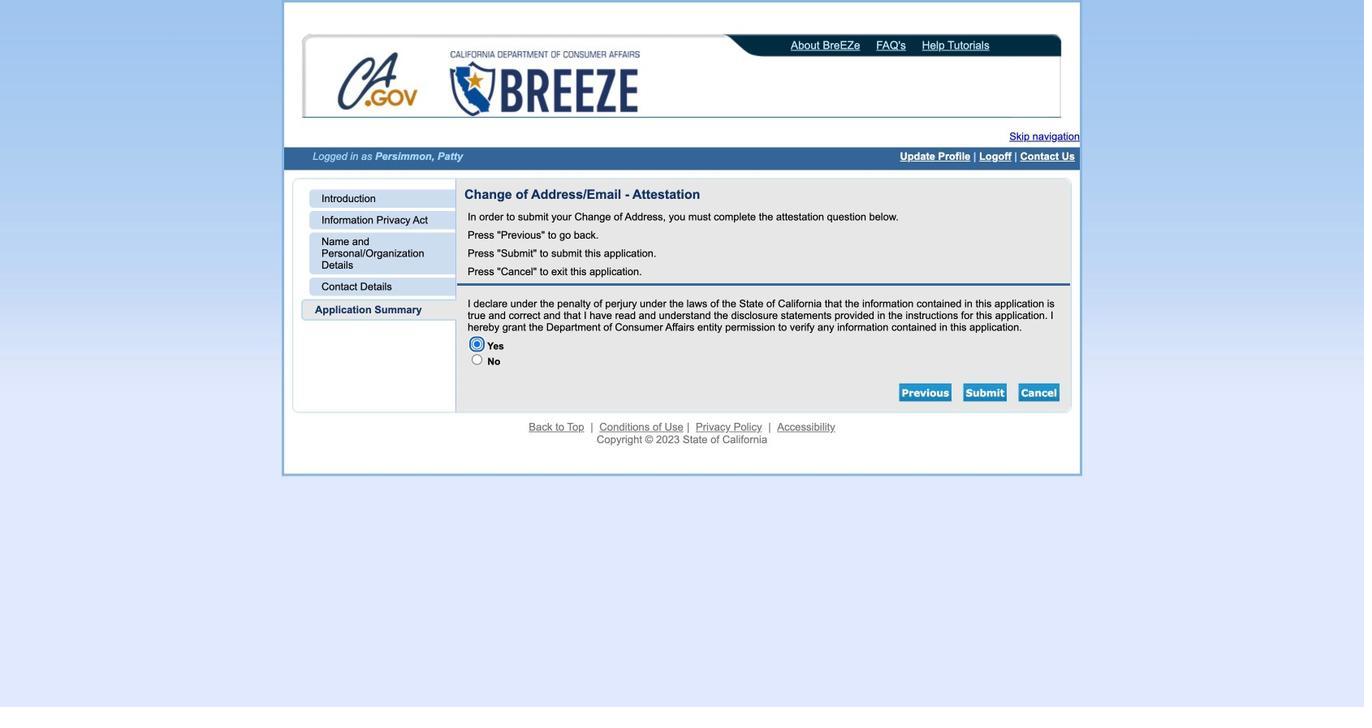 Task type: vqa. For each thing, say whether or not it's contained in the screenshot.
radio
yes



Task type: describe. For each thing, give the bounding box(es) containing it.
state of california breeze image
[[447, 51, 643, 116]]



Task type: locate. For each thing, give the bounding box(es) containing it.
None radio
[[472, 339, 482, 350], [472, 354, 482, 365], [472, 339, 482, 350], [472, 354, 482, 365]]

ca.gov image
[[337, 51, 420, 114]]

None submit
[[899, 384, 952, 402], [963, 384, 1007, 402], [1019, 384, 1060, 402], [899, 384, 952, 402], [963, 384, 1007, 402], [1019, 384, 1060, 402]]



